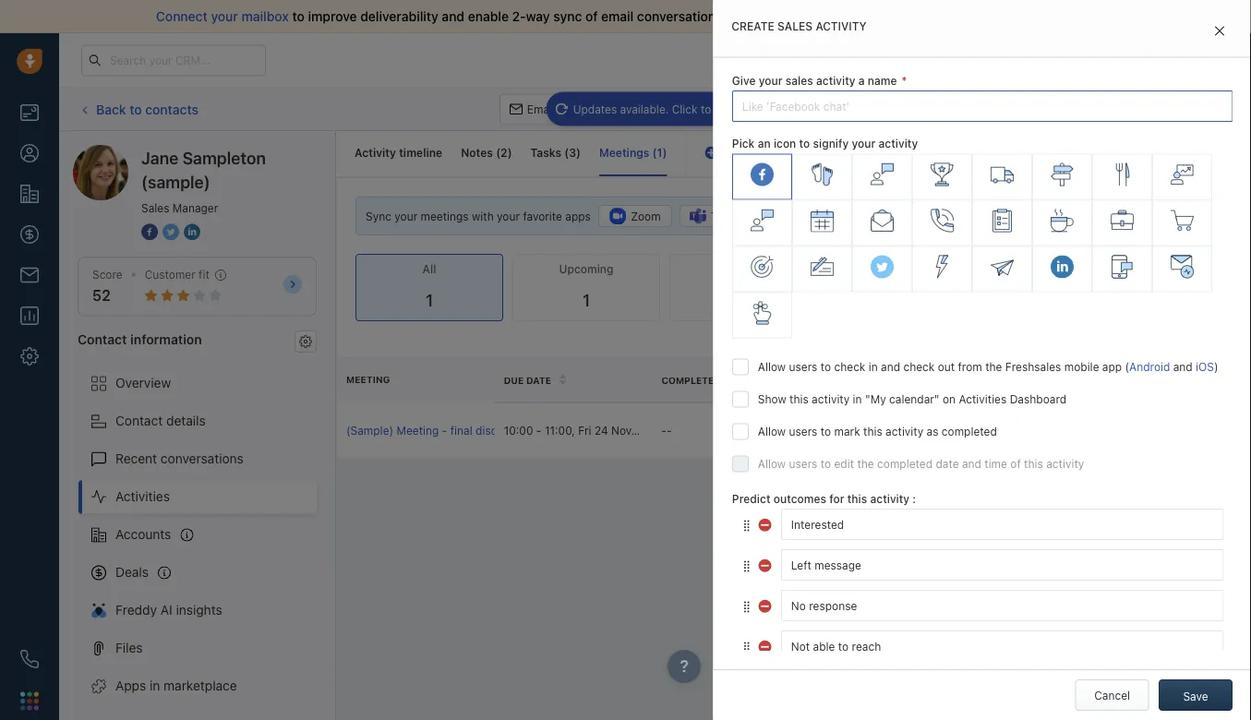 Task type: describe. For each thing, give the bounding box(es) containing it.
office 365 button
[[857, 205, 954, 227]]

sales for sales manager
[[141, 201, 169, 214]]

plans
[[946, 54, 974, 67]]

connect for connect apps
[[1020, 263, 1064, 276]]

4 - from the left
[[667, 424, 672, 437]]

52 button
[[92, 287, 111, 304]]

connect for connect your mailbox to improve deliverability and enable 2-way sync of email conversations. import all your sales data
[[156, 9, 208, 24]]

( for 2
[[496, 146, 501, 159]]

2023
[[638, 424, 665, 437]]

with
[[472, 210, 494, 223]]

freshsales
[[1005, 360, 1061, 373]]

phone image
[[20, 650, 39, 669]]

your left mailbox
[[211, 9, 238, 24]]

2 check from the left
[[903, 360, 935, 373]]

due
[[504, 375, 524, 386]]

allow users to check in and check out from the freshsales mobile app ( android and ios )
[[758, 360, 1218, 373]]

in left 21
[[820, 54, 828, 66]]

this right time on the right
[[1024, 457, 1043, 470]]

tasks
[[531, 146, 562, 159]]

sales activities
[[961, 103, 1039, 116]]

deliverability
[[360, 9, 439, 24]]

all
[[423, 263, 436, 276]]

call
[[602, 103, 622, 116]]

2 ui drag handle image from the top
[[741, 600, 752, 613]]

give
[[732, 74, 755, 87]]

due date
[[504, 375, 551, 386]]

conversations
[[161, 451, 244, 467]]

dialog containing create sales activity
[[713, 0, 1252, 720]]

52
[[92, 287, 111, 304]]

meeting
[[1180, 263, 1222, 276]]

calendar
[[1033, 210, 1080, 223]]

score 52
[[92, 268, 123, 304]]

dashboard
[[1010, 392, 1067, 405]]

and up the ""my"
[[881, 360, 900, 373]]

add deal button
[[1076, 94, 1159, 125]]

from
[[958, 360, 982, 373]]

(sample)
[[346, 424, 394, 437]]

nov,
[[612, 424, 635, 437]]

create custom sales activity
[[726, 146, 880, 159]]

google calendar button
[[962, 205, 1090, 227]]

phone element
[[11, 641, 48, 678]]

this right for
[[847, 492, 867, 505]]

1 check from the left
[[834, 360, 865, 373]]

cancel button
[[1076, 680, 1150, 711]]

email image
[[1069, 53, 1082, 68]]

meeting inside button
[[872, 103, 914, 116]]

task button
[[773, 94, 835, 125]]

allow for allow users to edit the completed date and time of this activity
[[758, 457, 786, 470]]

calendly
[[794, 210, 839, 223]]

completed for completed date
[[662, 375, 721, 386]]

365
[[923, 210, 944, 223]]

0 vertical spatial activities
[[959, 392, 1007, 405]]

minus filled image for first ui drag handle icon
[[758, 556, 773, 571]]

0 horizontal spatial apps
[[566, 210, 591, 223]]

marketplace
[[164, 678, 237, 694]]

mng settings image
[[299, 335, 312, 348]]

5 - from the left
[[977, 424, 982, 437]]

updates
[[573, 103, 617, 115]]

2 horizontal spatial 1
[[657, 146, 663, 159]]

your down "trial"
[[759, 74, 782, 87]]

apps
[[115, 678, 146, 694]]

ios link
[[1196, 360, 1214, 373]]

0
[[738, 291, 749, 310]]

and left the enable
[[442, 9, 465, 24]]

3
[[569, 146, 576, 159]]

data
[[857, 9, 884, 24]]

sales down ends
[[785, 74, 813, 87]]

contact information
[[78, 331, 202, 347]]

connect apps
[[1020, 263, 1093, 276]]

in up the ""my"
[[868, 360, 878, 373]]

in left the ""my"
[[853, 392, 862, 405]]

explore
[[903, 54, 943, 67]]

apps in marketplace
[[115, 678, 237, 694]]

sync
[[554, 9, 582, 24]]

call link
[[575, 94, 631, 125]]

customer fit
[[145, 268, 209, 281]]

tasks ( 3 )
[[531, 146, 581, 159]]

edit
[[834, 457, 854, 470]]

your right all
[[791, 9, 818, 24]]

allow for allow users to mark this activity as completed
[[758, 425, 786, 438]]

users for edit
[[789, 457, 817, 470]]

6 - from the left
[[982, 424, 987, 437]]

1 vertical spatial the
[[567, 424, 584, 437]]

manager
[[173, 201, 218, 214]]

( right app
[[1125, 360, 1129, 373]]

all
[[774, 9, 788, 24]]

overview
[[115, 376, 171, 391]]

1 ui drag handle image from the top
[[741, 518, 752, 531]]

to up the john on the bottom
[[820, 360, 831, 373]]

outcomes
[[773, 492, 826, 505]]

allow for allow users to check in and check out from the freshsales mobile app ( android and ios )
[[758, 360, 786, 373]]

"my
[[865, 392, 886, 405]]

2 vertical spatial meeting
[[397, 424, 439, 437]]

task
[[801, 103, 825, 116]]

as
[[926, 425, 938, 438]]

add deal
[[1104, 103, 1150, 116]]

of inside dialog
[[1010, 457, 1021, 470]]

time
[[984, 457, 1007, 470]]

none text field inside tab panel
[[781, 508, 1224, 540]]

office 365
[[888, 210, 944, 223]]

freddy ai insights
[[115, 603, 222, 618]]

date for completed date
[[724, 375, 749, 386]]

sync your meetings with your favorite apps
[[366, 210, 591, 223]]

predict outcomes for this activity :
[[732, 492, 916, 505]]

sales up ends
[[778, 20, 813, 33]]

) for meetings ( 1 )
[[663, 146, 667, 159]]

users for mark
[[789, 425, 817, 438]]

activity timeline
[[355, 146, 443, 159]]

meetings ( 1 )
[[599, 146, 667, 159]]

0 horizontal spatial deal
[[587, 424, 609, 437]]

allow users to mark this activity as completed
[[758, 425, 997, 438]]

meeting button
[[844, 94, 924, 125]]

score
[[92, 268, 123, 281]]

import all your sales data link
[[730, 9, 887, 24]]

back to contacts link
[[78, 95, 200, 124]]

fit
[[199, 268, 209, 281]]

your right sync
[[395, 210, 418, 223]]

and left time on the right
[[962, 457, 981, 470]]

freddy
[[115, 603, 157, 618]]

explore plans link
[[892, 49, 985, 71]]



Task type: locate. For each thing, give the bounding box(es) containing it.
( right notes
[[496, 146, 501, 159]]

the left 24
[[567, 424, 584, 437]]

way
[[526, 9, 550, 24]]

discussion
[[476, 424, 531, 437]]

0 horizontal spatial check
[[834, 360, 865, 373]]

0 vertical spatial ui drag handle image
[[741, 559, 752, 572]]

create custom sales activity link
[[705, 146, 880, 159]]

teams button
[[680, 205, 755, 227]]

) right notes
[[508, 146, 512, 159]]

ui drag handle image
[[741, 559, 752, 572], [741, 640, 752, 653]]

to left 'mark'
[[820, 425, 831, 438]]

mark
[[834, 425, 860, 438]]

sales
[[961, 103, 989, 116], [141, 201, 169, 214]]

1 vertical spatial allow
[[758, 425, 786, 438]]

give your sales activity a name
[[732, 74, 897, 87]]

None text field
[[781, 508, 1224, 540]]

sales right custom
[[808, 146, 837, 159]]

to right click
[[701, 103, 711, 115]]

- right as
[[977, 424, 982, 437]]

1 - from the left
[[442, 424, 447, 437]]

your right with
[[497, 210, 520, 223]]

google
[[993, 210, 1030, 223]]

0 horizontal spatial of
[[586, 9, 598, 24]]

for
[[829, 492, 844, 505]]

linkedin circled image
[[184, 222, 200, 242]]

ui drag handle image down "predict"
[[741, 518, 752, 531]]

sales activities button
[[934, 94, 1076, 125], [934, 94, 1067, 125]]

sampleton
[[183, 148, 266, 168]]

0 vertical spatial of
[[586, 9, 598, 24]]

) for tasks ( 3 )
[[576, 146, 581, 159]]

deal
[[1128, 103, 1150, 116], [587, 424, 609, 437]]

email
[[601, 9, 634, 24]]

freshworks switcher image
[[20, 692, 39, 711]]

app
[[1102, 360, 1122, 373]]

11:00,
[[545, 424, 575, 437]]

enable
[[468, 9, 509, 24]]

1 vertical spatial of
[[1010, 457, 1021, 470]]

Give your sales activity a name text field
[[732, 91, 1233, 122]]

0 vertical spatial deal
[[1128, 103, 1150, 116]]

1 horizontal spatial activities
[[959, 392, 1007, 405]]

10:00
[[504, 424, 533, 437]]

0 vertical spatial the
[[985, 360, 1002, 373]]

1 vertical spatial minus filled image
[[758, 556, 773, 571]]

to right mailbox
[[292, 9, 305, 24]]

email button
[[500, 94, 565, 125]]

pick an icon to signify your activity
[[732, 137, 918, 150]]

minus filled image down "predict"
[[758, 515, 773, 530]]

10:00 - 11:00, fri 24 nov, 2023 --
[[504, 424, 672, 437]]

1 horizontal spatial meeting
[[397, 424, 439, 437]]

sales left activities
[[961, 103, 989, 116]]

1 vertical spatial apps
[[1068, 263, 1093, 276]]

check up the ""my"
[[834, 360, 865, 373]]

1 horizontal spatial check
[[903, 360, 935, 373]]

1 horizontal spatial the
[[857, 457, 874, 470]]

cancel
[[1095, 689, 1131, 702]]

sales for sales activities
[[961, 103, 989, 116]]

sms
[[699, 103, 723, 116]]

contact details
[[115, 413, 206, 429]]

3 - from the left
[[662, 424, 667, 437]]

date down 0
[[724, 375, 749, 386]]

- left the final
[[442, 424, 447, 437]]

updates available. click to refresh.
[[573, 103, 755, 115]]

trial
[[772, 54, 790, 66]]

this right 'mark'
[[863, 425, 882, 438]]

( right meetings
[[653, 146, 657, 159]]

1 vertical spatial completed
[[877, 457, 932, 470]]

0 vertical spatial connect
[[156, 9, 208, 24]]

None text field
[[781, 549, 1224, 580], [781, 590, 1224, 621], [781, 630, 1224, 662], [781, 549, 1224, 580], [781, 590, 1224, 621], [781, 630, 1224, 662]]

ui drag handle image
[[741, 518, 752, 531], [741, 600, 752, 613]]

days
[[845, 54, 867, 66]]

0 vertical spatial add
[[1104, 103, 1125, 116]]

completed up :
[[877, 457, 932, 470]]

3 allow from the top
[[758, 457, 786, 470]]

2 vertical spatial the
[[857, 457, 874, 470]]

sales manager
[[141, 201, 218, 214]]

date down as
[[936, 457, 959, 470]]

1 down 'upcoming'
[[583, 291, 590, 310]]

meeting
[[872, 103, 914, 116], [346, 374, 390, 385], [397, 424, 439, 437]]

meetings
[[599, 146, 650, 159]]

apps down 'calendar' in the top right of the page
[[1068, 263, 1093, 276]]

your
[[746, 54, 769, 66]]

this right show
[[789, 392, 808, 405]]

2 allow from the top
[[758, 425, 786, 438]]

the right edit
[[857, 457, 874, 470]]

of right sync
[[586, 9, 598, 24]]

0 horizontal spatial meeting
[[346, 374, 390, 385]]

0 vertical spatial contact
[[78, 331, 127, 347]]

smith
[[848, 424, 878, 437]]

contact up recent
[[115, 413, 163, 429]]

allow down show
[[758, 425, 786, 438]]

recent
[[115, 451, 157, 467]]

date for due date
[[526, 375, 551, 386]]

) right android link
[[1214, 360, 1218, 373]]

signify
[[813, 137, 849, 150]]

1 horizontal spatial date
[[724, 375, 749, 386]]

favorite
[[523, 210, 562, 223]]

connect your mailbox to improve deliverability and enable 2-way sync of email conversations. import all your sales data
[[156, 9, 884, 24]]

0 vertical spatial completed
[[714, 263, 773, 276]]

users for check
[[789, 360, 817, 373]]

( for 1
[[653, 146, 657, 159]]

1 vertical spatial deal
[[587, 424, 609, 437]]

1 users from the top
[[789, 360, 817, 373]]

minus filled image for 1st ui drag handle image
[[758, 515, 773, 530]]

Search your CRM... text field
[[81, 45, 266, 76]]

out
[[938, 360, 955, 373]]

information
[[130, 331, 202, 347]]

call button
[[575, 94, 631, 125]]

1 horizontal spatial connect
[[1020, 263, 1064, 276]]

1 horizontal spatial apps
[[1068, 263, 1093, 276]]

2 ui drag handle image from the top
[[741, 640, 752, 653]]

add for add deal
[[1104, 103, 1125, 116]]

create
[[726, 146, 762, 159]]

mailbox
[[242, 9, 289, 24]]

1 vertical spatial ui drag handle image
[[741, 600, 752, 613]]

date inside tab panel
[[936, 457, 959, 470]]

0 horizontal spatial add
[[1104, 103, 1125, 116]]

completed up 2023
[[662, 375, 721, 386]]

meeting up (sample)
[[346, 374, 390, 385]]

final
[[450, 424, 473, 437]]

twitter circled image
[[163, 222, 179, 242]]

connect up search your crm... 'text field'
[[156, 9, 208, 24]]

0 vertical spatial completed
[[942, 425, 997, 438]]

2 minus filled image from the top
[[758, 556, 773, 571]]

2 vertical spatial allow
[[758, 457, 786, 470]]

activities up accounts
[[115, 489, 170, 504]]

( right tasks
[[565, 146, 569, 159]]

1 vertical spatial ui drag handle image
[[741, 640, 752, 653]]

:
[[912, 492, 916, 505]]

deal inside add deal button
[[1128, 103, 1150, 116]]

minus filled image up minus filled image
[[758, 556, 773, 571]]

john
[[819, 424, 845, 437]]

import
[[730, 9, 771, 24]]

facebook circled image
[[141, 222, 158, 242]]

completed up 0
[[714, 263, 773, 276]]

1 vertical spatial sales
[[141, 201, 169, 214]]

contact down 52
[[78, 331, 127, 347]]

ai
[[161, 603, 172, 618]]

1 vertical spatial connect
[[1020, 263, 1064, 276]]

) right meetings
[[663, 146, 667, 159]]

1 right meetings
[[657, 146, 663, 159]]

contact
[[78, 331, 127, 347], [115, 413, 163, 429]]

2 horizontal spatial meeting
[[872, 103, 914, 116]]

meeting left the final
[[397, 424, 439, 437]]

contact for contact information
[[78, 331, 127, 347]]

in
[[820, 54, 828, 66], [868, 360, 878, 373], [853, 392, 862, 405], [150, 678, 160, 694]]

the up the outcome
[[985, 360, 1002, 373]]

to left edit
[[820, 457, 831, 470]]

2
[[501, 146, 508, 159]]

1 horizontal spatial sales
[[961, 103, 989, 116]]

of right time on the right
[[1010, 457, 1021, 470]]

jane
[[141, 148, 179, 168]]

contact for contact details
[[115, 413, 163, 429]]

to right back
[[130, 101, 142, 117]]

2 horizontal spatial the
[[985, 360, 1002, 373]]

check left out
[[903, 360, 935, 373]]

minus filled image
[[758, 515, 773, 530], [758, 556, 773, 571], [758, 637, 773, 652]]

minus filled image for 1st ui drag handle icon from the bottom
[[758, 637, 773, 652]]

allow up "predict"
[[758, 457, 786, 470]]

0 vertical spatial ui drag handle image
[[741, 518, 752, 531]]

to
[[292, 9, 305, 24], [130, 101, 142, 117], [701, 103, 711, 115], [799, 137, 810, 150], [820, 360, 831, 373], [820, 425, 831, 438], [820, 457, 831, 470]]

2 vertical spatial users
[[789, 457, 817, 470]]

1 down all
[[426, 291, 433, 310]]

1 vertical spatial meeting
[[346, 374, 390, 385]]

save
[[1184, 690, 1209, 703]]

--
[[977, 424, 987, 437]]

timeline
[[399, 146, 443, 159]]

notes
[[461, 146, 493, 159]]

3 users from the top
[[789, 457, 817, 470]]

sales left data at right
[[822, 9, 853, 24]]

allow
[[758, 360, 786, 373], [758, 425, 786, 438], [758, 457, 786, 470]]

0 vertical spatial meeting
[[872, 103, 914, 116]]

0 horizontal spatial date
[[526, 375, 551, 386]]

1 horizontal spatial 1
[[583, 291, 590, 310]]

(sample) meeting - final discussion about the deal
[[346, 424, 609, 437]]

add meeting button
[[1130, 254, 1232, 286]]

1 vertical spatial add
[[1156, 263, 1177, 276]]

android
[[1129, 360, 1170, 373]]

1 for upcoming
[[583, 291, 590, 310]]

teams
[[711, 210, 745, 223]]

- up time on the right
[[982, 424, 987, 437]]

1 horizontal spatial of
[[1010, 457, 1021, 470]]

0 horizontal spatial 1
[[426, 291, 433, 310]]

meeting down the name
[[872, 103, 914, 116]]

0 horizontal spatial activities
[[115, 489, 170, 504]]

1 horizontal spatial completed
[[942, 425, 997, 438]]

mobile
[[1064, 360, 1099, 373]]

dialog
[[713, 0, 1252, 720]]

calendly button
[[762, 205, 849, 227]]

your right signify
[[852, 137, 875, 150]]

ui drag handle image left minus filled image
[[741, 600, 752, 613]]

0 vertical spatial apps
[[566, 210, 591, 223]]

1 ui drag handle image from the top
[[741, 559, 752, 572]]

completed for completed
[[714, 263, 773, 276]]

completed right as
[[942, 425, 997, 438]]

- right "nov,"
[[662, 424, 667, 437]]

2 - from the left
[[536, 424, 542, 437]]

activity
[[816, 20, 867, 33], [816, 74, 855, 87], [878, 137, 918, 150], [839, 146, 880, 159], [812, 392, 850, 405], [885, 425, 923, 438], [1046, 457, 1084, 470], [870, 492, 909, 505]]

) right tasks
[[576, 146, 581, 159]]

allow users to edit the completed date and time of this activity
[[758, 457, 1084, 470]]

1 vertical spatial contact
[[115, 413, 163, 429]]

android link
[[1129, 360, 1170, 373]]

( for 3
[[565, 146, 569, 159]]

tab panel containing create sales activity
[[713, 0, 1252, 720]]

0 vertical spatial minus filled image
[[758, 515, 773, 530]]

0 vertical spatial users
[[789, 360, 817, 373]]

create
[[732, 20, 775, 33]]

minus filled image down minus filled image
[[758, 637, 773, 652]]

contacts
[[145, 101, 199, 117]]

tab panel
[[713, 0, 1252, 720]]

) inside tab panel
[[1214, 360, 1218, 373]]

connect down google calendar
[[1020, 263, 1064, 276]]

0 horizontal spatial sales
[[141, 201, 169, 214]]

google calendar
[[993, 210, 1080, 223]]

2 horizontal spatial date
[[936, 457, 959, 470]]

add for add meeting
[[1156, 263, 1177, 276]]

deals
[[115, 565, 149, 580]]

date right due
[[526, 375, 551, 386]]

3 minus filled image from the top
[[758, 637, 773, 652]]

0 vertical spatial sales
[[961, 103, 989, 116]]

your trial ends in 21 days
[[746, 54, 867, 66]]

- right 2023
[[667, 424, 672, 437]]

1 allow from the top
[[758, 360, 786, 373]]

customer
[[145, 268, 196, 281]]

1 vertical spatial users
[[789, 425, 817, 438]]

0 horizontal spatial connect
[[156, 9, 208, 24]]

completed
[[714, 263, 773, 276], [662, 375, 721, 386]]

activity
[[355, 146, 396, 159]]

allow up show
[[758, 360, 786, 373]]

calendar"
[[889, 392, 939, 405]]

2 users from the top
[[789, 425, 817, 438]]

office
[[888, 210, 920, 223]]

1 minus filled image from the top
[[758, 515, 773, 530]]

- right 10:00
[[536, 424, 542, 437]]

in right apps
[[150, 678, 160, 694]]

1 vertical spatial completed
[[662, 375, 721, 386]]

- inside (sample) meeting - final discussion about the deal link
[[442, 424, 447, 437]]

-
[[442, 424, 447, 437], [536, 424, 542, 437], [662, 424, 667, 437], [667, 424, 672, 437], [977, 424, 982, 437], [982, 424, 987, 437]]

zoom button
[[598, 205, 672, 227]]

activities
[[993, 103, 1039, 116]]

connect apps button
[[992, 254, 1121, 286], [992, 254, 1121, 286]]

1 vertical spatial activities
[[115, 489, 170, 504]]

1 horizontal spatial deal
[[1128, 103, 1150, 116]]

0 vertical spatial allow
[[758, 360, 786, 373]]

explore plans
[[903, 54, 974, 67]]

0 horizontal spatial completed
[[877, 457, 932, 470]]

activities down the outcome
[[959, 392, 1007, 405]]

1 for all
[[426, 291, 433, 310]]

0 horizontal spatial the
[[567, 424, 584, 437]]

) for notes ( 2 )
[[508, 146, 512, 159]]

ios
[[1196, 360, 1214, 373]]

completed
[[942, 425, 997, 438], [877, 457, 932, 470]]

and left 'ios' link
[[1173, 360, 1193, 373]]

sales up facebook circled icon
[[141, 201, 169, 214]]

2 vertical spatial minus filled image
[[758, 637, 773, 652]]

1 horizontal spatial add
[[1156, 263, 1177, 276]]

minus filled image
[[758, 597, 773, 611]]

about
[[534, 424, 564, 437]]

apps right the favorite on the top left
[[566, 210, 591, 223]]

to right icon
[[799, 137, 810, 150]]



Task type: vqa. For each thing, say whether or not it's contained in the screenshot.
start
no



